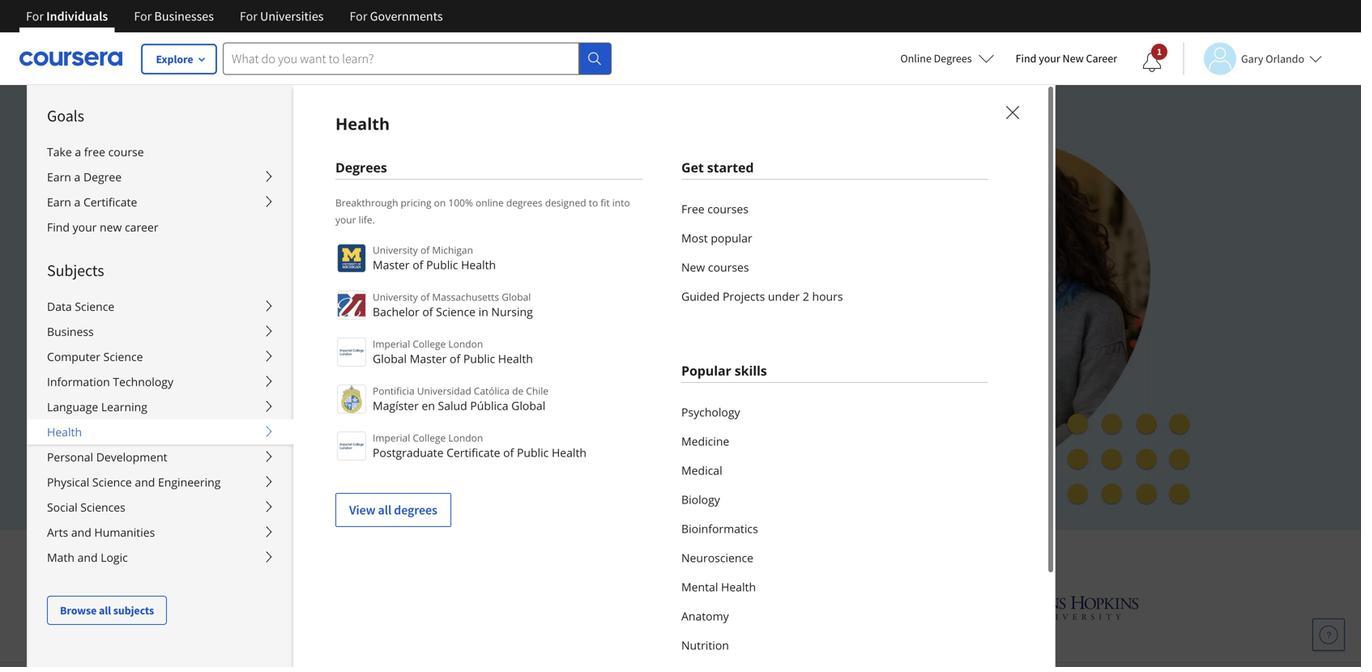 Task type: locate. For each thing, give the bounding box(es) containing it.
1 vertical spatial imperial college london logo image
[[337, 432, 366, 461]]

0 vertical spatial list
[[682, 195, 989, 311]]

1 vertical spatial earn
[[47, 195, 71, 210]]

all right browse
[[99, 604, 111, 618]]

imperial inside imperial college london global master of public health
[[373, 338, 410, 351]]

None search field
[[223, 43, 612, 75]]

for for individuals
[[26, 8, 44, 24]]

courses for free courses
[[708, 201, 749, 217]]

london for certificate
[[449, 432, 483, 445]]

university down "life."
[[373, 244, 418, 257]]

1 vertical spatial list
[[682, 398, 989, 668]]

job-
[[323, 256, 355, 280]]

new courses
[[682, 260, 749, 275]]

certificate
[[83, 195, 137, 210], [447, 445, 501, 461]]

2
[[803, 289, 810, 304]]

university
[[373, 244, 418, 257], [373, 291, 418, 304]]

to inside unlimited access to 7,000+ world-class courses, hands-on projects, and job-ready certificate programs—all included in your subscription
[[355, 228, 372, 252]]

and inside dropdown button
[[71, 525, 91, 541]]

list
[[682, 195, 989, 311], [682, 398, 989, 668]]

individuals
[[46, 8, 108, 24]]

humanities
[[94, 525, 155, 541]]

1 imperial from the top
[[373, 338, 410, 351]]

certificate down pública
[[447, 445, 501, 461]]

universidad
[[417, 385, 471, 398]]

university of michigan logo image
[[337, 244, 366, 273]]

courses up popular
[[708, 201, 749, 217]]

1 vertical spatial a
[[74, 169, 80, 185]]

1 horizontal spatial public
[[463, 351, 495, 367]]

1 vertical spatial master
[[410, 351, 447, 367]]

degrees inside breakthrough pricing on 100% online degrees designed to fit into your life.
[[506, 196, 543, 210]]

1 vertical spatial to
[[355, 228, 372, 252]]

1 vertical spatial imperial
[[373, 432, 410, 445]]

2 university from the top
[[373, 291, 418, 304]]

social sciences button
[[28, 495, 293, 520]]

science down personal development
[[92, 475, 132, 490]]

1 horizontal spatial new
[[1063, 51, 1084, 66]]

0 vertical spatial on
[[434, 196, 446, 210]]

1 vertical spatial all
[[99, 604, 111, 618]]

0 vertical spatial university
[[373, 244, 418, 257]]

university of massachusetts global logo image
[[337, 291, 366, 320]]

imperial college london global master of public health
[[373, 338, 533, 367]]

3 for from the left
[[240, 8, 258, 24]]

list containing psychology
[[682, 398, 989, 668]]

1 vertical spatial degrees
[[394, 503, 438, 519]]

public down chile
[[517, 445, 549, 461]]

certificate up new
[[83, 195, 137, 210]]

earn a degree button
[[28, 165, 293, 190]]

public
[[426, 257, 458, 273], [463, 351, 495, 367], [517, 445, 549, 461]]

science for data science
[[75, 299, 114, 314]]

free left trial
[[302, 401, 326, 417]]

2 imperial college london logo image from the top
[[337, 432, 366, 461]]

class
[[490, 228, 530, 252]]

college up postgraduate
[[413, 432, 446, 445]]

degrees inside health menu item
[[336, 159, 387, 176]]

all inside browse all subjects button
[[99, 604, 111, 618]]

1 vertical spatial london
[[449, 432, 483, 445]]

master inside university of michigan master of public health
[[373, 257, 410, 273]]

1 horizontal spatial with
[[836, 543, 874, 570]]

anatomy
[[682, 609, 729, 625]]

in up "guided"
[[691, 256, 707, 280]]

for left governments
[[350, 8, 367, 24]]

1 vertical spatial find
[[47, 220, 70, 235]]

medicine
[[682, 434, 730, 449]]

health inside imperial college london global master of public health
[[498, 351, 533, 367]]

included
[[616, 256, 687, 280]]

view all degrees
[[349, 503, 438, 519]]

degrees right online in the top of the page
[[934, 51, 972, 66]]

money-
[[353, 439, 396, 454]]

2 vertical spatial a
[[74, 195, 80, 210]]

for for governments
[[350, 8, 367, 24]]

salud
[[438, 398, 467, 414]]

london inside imperial college london global master of public health
[[449, 338, 483, 351]]

0 horizontal spatial new
[[682, 260, 705, 275]]

london down university of massachusetts global bachelor of science in nursing
[[449, 338, 483, 351]]

language learning
[[47, 400, 147, 415]]

1 horizontal spatial certificate
[[447, 445, 501, 461]]

0 vertical spatial a
[[75, 144, 81, 160]]

college down university of massachusetts global bachelor of science in nursing
[[413, 338, 446, 351]]

list containing free courses
[[682, 195, 989, 311]]

technology
[[113, 374, 173, 390]]

most popular
[[682, 231, 753, 246]]

day inside start 7-day free trial button
[[278, 401, 299, 417]]

of left michigan
[[421, 244, 430, 257]]

0 vertical spatial free
[[682, 201, 705, 217]]

london for master
[[449, 338, 483, 351]]

1 vertical spatial free
[[302, 401, 326, 417]]

arts and humanities button
[[28, 520, 293, 545]]

imperial college london logo image for postgraduate certificate of public health
[[337, 432, 366, 461]]

public inside imperial college london global master of public health
[[463, 351, 495, 367]]

global up nursing
[[502, 291, 531, 304]]

0 vertical spatial public
[[426, 257, 458, 273]]

0 horizontal spatial day
[[278, 401, 299, 417]]

programs—all
[[493, 256, 611, 280]]

personal
[[47, 450, 93, 465]]

development
[[96, 450, 167, 465]]

college inside imperial college london global master of public health
[[413, 338, 446, 351]]

public up católica
[[463, 351, 495, 367]]

and up subscription
[[287, 256, 318, 280]]

companies
[[732, 543, 831, 570]]

on left 100%
[[434, 196, 446, 210]]

your down projects,
[[211, 285, 249, 309]]

imperial up postgraduate
[[373, 432, 410, 445]]

mental health
[[682, 580, 756, 595]]

on up included
[[665, 228, 687, 252]]

free up most
[[682, 201, 705, 217]]

all right view
[[378, 503, 392, 519]]

to left fit
[[589, 196, 598, 210]]

and down bioinformatics
[[692, 543, 727, 570]]

7-
[[267, 401, 278, 417]]

nursing
[[492, 304, 533, 320]]

0 vertical spatial find
[[1016, 51, 1037, 66]]

neuroscience
[[682, 551, 754, 566]]

browse all subjects
[[60, 604, 154, 618]]

of down the 7,000+
[[413, 257, 423, 273]]

master up universidad
[[410, 351, 447, 367]]

science inside university of massachusetts global bachelor of science in nursing
[[436, 304, 476, 320]]

free inside button
[[302, 401, 326, 417]]

health
[[336, 113, 390, 135], [461, 257, 496, 273], [498, 351, 533, 367], [47, 425, 82, 440], [552, 445, 587, 461], [721, 580, 756, 595]]

university of massachusetts global bachelor of science in nursing
[[373, 291, 533, 320]]

imperial
[[373, 338, 410, 351], [373, 432, 410, 445]]

day right start
[[278, 401, 299, 417]]

global
[[502, 291, 531, 304], [373, 351, 407, 367], [512, 398, 546, 414]]

earn down earn a degree
[[47, 195, 71, 210]]

list for popular skills
[[682, 398, 989, 668]]

or $399 /year with 14-day money-back guarantee
[[211, 439, 484, 454]]

1 london from the top
[[449, 338, 483, 351]]

of down certificate
[[421, 291, 430, 304]]

university up bachelor
[[373, 291, 418, 304]]

2 earn from the top
[[47, 195, 71, 210]]

2 list from the top
[[682, 398, 989, 668]]

1 courses from the top
[[708, 201, 749, 217]]

imperial college london logo image down university of massachusetts global logo
[[337, 338, 366, 367]]

2 for from the left
[[134, 8, 152, 24]]

johns hopkins university image
[[986, 593, 1140, 623]]

take a free course
[[47, 144, 144, 160]]

to
[[589, 196, 598, 210], [355, 228, 372, 252]]

and
[[287, 256, 318, 280], [135, 475, 155, 490], [71, 525, 91, 541], [692, 543, 727, 570], [77, 550, 98, 566]]

1 horizontal spatial on
[[665, 228, 687, 252]]

0 horizontal spatial on
[[434, 196, 446, 210]]

your inside unlimited access to 7,000+ world-class courses, hands-on projects, and job-ready certificate programs—all included in your subscription
[[211, 285, 249, 309]]

college for master
[[413, 338, 446, 351]]

1 university from the top
[[373, 244, 418, 257]]

1 vertical spatial public
[[463, 351, 495, 367]]

1 for from the left
[[26, 8, 44, 24]]

science up the business
[[75, 299, 114, 314]]

physical science and engineering
[[47, 475, 221, 490]]

university of michigan master of public health
[[373, 244, 496, 273]]

What do you want to learn? text field
[[223, 43, 580, 75]]

0 vertical spatial imperial college london logo image
[[337, 338, 366, 367]]

your left "life."
[[336, 213, 356, 227]]

close image
[[1002, 101, 1023, 122], [1002, 101, 1023, 122]]

on inside unlimited access to 7,000+ world-class courses, hands-on projects, and job-ready certificate programs—all included in your subscription
[[665, 228, 687, 252]]

1 horizontal spatial in
[[691, 256, 707, 280]]

global inside university of massachusetts global bachelor of science in nursing
[[502, 291, 531, 304]]

0 horizontal spatial in
[[479, 304, 489, 320]]

a inside dropdown button
[[74, 169, 80, 185]]

london
[[449, 338, 483, 351], [449, 432, 483, 445]]

1 horizontal spatial degrees
[[506, 196, 543, 210]]

your inside breakthrough pricing on 100% online degrees designed to fit into your life.
[[336, 213, 356, 227]]

0 vertical spatial master
[[373, 257, 410, 273]]

global for bachelor of science in nursing
[[502, 291, 531, 304]]

new
[[100, 220, 122, 235]]

michigan
[[432, 244, 473, 257]]

free
[[84, 144, 105, 160]]

sciences
[[80, 500, 126, 516]]

science up information technology
[[103, 349, 143, 365]]

help center image
[[1320, 626, 1339, 645]]

1 vertical spatial college
[[413, 432, 446, 445]]

1 list from the top
[[682, 195, 989, 311]]

imperial college london logo image
[[337, 338, 366, 367], [337, 432, 366, 461]]

language
[[47, 400, 98, 415]]

browse all subjects button
[[47, 597, 167, 626]]

a left degree
[[74, 169, 80, 185]]

explore menu element
[[28, 85, 293, 626]]

0 horizontal spatial degrees
[[336, 159, 387, 176]]

with up mental health link
[[836, 543, 874, 570]]

degrees right online
[[506, 196, 543, 210]]

global down chile
[[512, 398, 546, 414]]

physical science and engineering button
[[28, 470, 293, 495]]

1 horizontal spatial degrees
[[934, 51, 972, 66]]

0 horizontal spatial find
[[47, 220, 70, 235]]

find left career
[[1016, 51, 1037, 66]]

health inside dropdown button
[[47, 425, 82, 440]]

start
[[237, 401, 265, 417]]

social sciences
[[47, 500, 126, 516]]

nutrition
[[682, 638, 729, 654]]

2 college from the top
[[413, 432, 446, 445]]

for left businesses
[[134, 8, 152, 24]]

popular skills
[[682, 362, 767, 380]]

degrees right view
[[394, 503, 438, 519]]

master
[[373, 257, 410, 273], [410, 351, 447, 367]]

2 horizontal spatial public
[[517, 445, 549, 461]]

for left 'individuals'
[[26, 8, 44, 24]]

new down most
[[682, 260, 705, 275]]

0 vertical spatial imperial
[[373, 338, 410, 351]]

0 vertical spatial earn
[[47, 169, 71, 185]]

science down massachusetts
[[436, 304, 476, 320]]

science inside popup button
[[92, 475, 132, 490]]

earn down take
[[47, 169, 71, 185]]

degrees
[[506, 196, 543, 210], [394, 503, 438, 519]]

of down pública
[[503, 445, 514, 461]]

public for master
[[463, 351, 495, 367]]

0 vertical spatial london
[[449, 338, 483, 351]]

0 horizontal spatial to
[[355, 228, 372, 252]]

1 imperial college london logo image from the top
[[337, 338, 366, 367]]

1 vertical spatial certificate
[[447, 445, 501, 461]]

imperial inside imperial college london postgraduate certificate of public health
[[373, 432, 410, 445]]

1 vertical spatial global
[[373, 351, 407, 367]]

to down "life."
[[355, 228, 372, 252]]

college inside imperial college london postgraduate certificate of public health
[[413, 432, 446, 445]]

0 vertical spatial certificate
[[83, 195, 137, 210]]

for for businesses
[[134, 8, 152, 24]]

and down development
[[135, 475, 155, 490]]

bioinformatics
[[682, 522, 758, 537]]

0 horizontal spatial degrees
[[394, 503, 438, 519]]

0 horizontal spatial public
[[426, 257, 458, 273]]

university inside university of michigan master of public health
[[373, 244, 418, 257]]

mental health link
[[682, 573, 989, 602]]

2 vertical spatial global
[[512, 398, 546, 414]]

your left new
[[73, 220, 97, 235]]

public down michigan
[[426, 257, 458, 273]]

2 imperial from the top
[[373, 432, 410, 445]]

for governments
[[350, 8, 443, 24]]

2 courses from the top
[[708, 260, 749, 275]]

day left money-
[[330, 439, 350, 454]]

1 vertical spatial day
[[330, 439, 350, 454]]

and inside unlimited access to 7,000+ world-class courses, hands-on projects, and job-ready certificate programs—all included in your subscription
[[287, 256, 318, 280]]

1 horizontal spatial to
[[589, 196, 598, 210]]

1 horizontal spatial all
[[378, 503, 392, 519]]

arts and humanities
[[47, 525, 155, 541]]

imperial down bachelor
[[373, 338, 410, 351]]

a inside popup button
[[74, 195, 80, 210]]

banner navigation
[[13, 0, 456, 32]]

medical link
[[682, 456, 989, 486]]

imperial for postgraduate
[[373, 432, 410, 445]]

1 vertical spatial in
[[479, 304, 489, 320]]

0 horizontal spatial all
[[99, 604, 111, 618]]

imperial college london postgraduate certificate of public health
[[373, 432, 587, 461]]

/month, cancel anytime
[[230, 363, 365, 379]]

new left career
[[1063, 51, 1084, 66]]

a for certificate
[[74, 195, 80, 210]]

view all degrees list
[[336, 242, 643, 528]]

0 vertical spatial to
[[589, 196, 598, 210]]

a down earn a degree
[[74, 195, 80, 210]]

university inside university of massachusetts global bachelor of science in nursing
[[373, 291, 418, 304]]

find down 'earn a certificate'
[[47, 220, 70, 235]]

with left "14-"
[[285, 439, 310, 454]]

most
[[682, 231, 708, 246]]

most popular link
[[682, 224, 989, 253]]

for left universities
[[240, 8, 258, 24]]

london inside imperial college london postgraduate certificate of public health
[[449, 432, 483, 445]]

degrees inside list
[[394, 503, 438, 519]]

all for subjects
[[99, 604, 111, 618]]

1 vertical spatial courses
[[708, 260, 749, 275]]

0 horizontal spatial certificate
[[83, 195, 137, 210]]

trial
[[329, 401, 354, 417]]

1 horizontal spatial free
[[682, 201, 705, 217]]

earn inside popup button
[[47, 195, 71, 210]]

your inside the explore menu 'element'
[[73, 220, 97, 235]]

degrees up breakthrough
[[336, 159, 387, 176]]

1 earn from the top
[[47, 169, 71, 185]]

computer
[[47, 349, 101, 365]]

0 vertical spatial with
[[285, 439, 310, 454]]

2 london from the top
[[449, 432, 483, 445]]

1 college from the top
[[413, 338, 446, 351]]

1 vertical spatial degrees
[[336, 159, 387, 176]]

global inside imperial college london global master of public health
[[373, 351, 407, 367]]

0 vertical spatial college
[[413, 338, 446, 351]]

public inside imperial college london postgraduate certificate of public health
[[517, 445, 549, 461]]

of inside imperial college london postgraduate certificate of public health
[[503, 445, 514, 461]]

under
[[768, 289, 800, 304]]

0 vertical spatial day
[[278, 401, 299, 417]]

1 vertical spatial with
[[836, 543, 874, 570]]

list for get started
[[682, 195, 989, 311]]

courses down popular
[[708, 260, 749, 275]]

online
[[476, 196, 504, 210]]

0 vertical spatial degrees
[[506, 196, 543, 210]]

computer science
[[47, 349, 143, 365]]

0 vertical spatial courses
[[708, 201, 749, 217]]

universities
[[260, 8, 324, 24]]

1 vertical spatial on
[[665, 228, 687, 252]]

0 vertical spatial degrees
[[934, 51, 972, 66]]

online degrees button
[[888, 41, 1008, 76]]

1 horizontal spatial find
[[1016, 51, 1037, 66]]

close image
[[1002, 101, 1023, 122], [1002, 101, 1023, 122], [1002, 101, 1023, 122], [1002, 101, 1023, 122], [1002, 101, 1023, 122], [1003, 102, 1024, 123]]

1 vertical spatial university
[[373, 291, 418, 304]]

find inside the explore menu 'element'
[[47, 220, 70, 235]]

a for degree
[[74, 169, 80, 185]]

london down 'salud'
[[449, 432, 483, 445]]

coursera plus image
[[211, 152, 458, 176]]

find for find your new career
[[1016, 51, 1037, 66]]

0 vertical spatial in
[[691, 256, 707, 280]]

in down massachusetts
[[479, 304, 489, 320]]

and right the arts
[[71, 525, 91, 541]]

0 vertical spatial all
[[378, 503, 392, 519]]

science for physical science and engineering
[[92, 475, 132, 490]]

of up universidad
[[450, 351, 461, 367]]

0 horizontal spatial free
[[302, 401, 326, 417]]

global up "pontificia"
[[373, 351, 407, 367]]

0 vertical spatial global
[[502, 291, 531, 304]]

college
[[413, 338, 446, 351], [413, 432, 446, 445]]

imperial college london logo image right "14-"
[[337, 432, 366, 461]]

earn inside dropdown button
[[47, 169, 71, 185]]

4 for from the left
[[350, 8, 367, 24]]

1 vertical spatial new
[[682, 260, 705, 275]]

a left free at left
[[75, 144, 81, 160]]

2 vertical spatial public
[[517, 445, 549, 461]]

for businesses
[[134, 8, 214, 24]]

all inside view all degrees link
[[378, 503, 392, 519]]

master down the 7,000+
[[373, 257, 410, 273]]

courses inside "link"
[[708, 201, 749, 217]]

math and logic
[[47, 550, 128, 566]]



Task type: vqa. For each thing, say whether or not it's contained in the screenshot.
medical LINK
yes



Task type: describe. For each thing, give the bounding box(es) containing it.
medical
[[682, 463, 723, 479]]

find for find your new career
[[47, 220, 70, 235]]

engineering
[[158, 475, 221, 490]]

start 7-day free trial
[[237, 401, 354, 417]]

life.
[[359, 213, 375, 227]]

for for universities
[[240, 8, 258, 24]]

get started
[[682, 159, 754, 176]]

health group
[[27, 84, 1362, 668]]

view all degrees link
[[336, 494, 451, 528]]

coursera image
[[19, 46, 122, 72]]

unlimited
[[211, 228, 292, 252]]

free courses
[[682, 201, 749, 217]]

earn for earn a certificate
[[47, 195, 71, 210]]

or
[[211, 439, 223, 454]]

health inside imperial college london postgraduate certificate of public health
[[552, 445, 587, 461]]

start 7-day free trial button
[[211, 389, 380, 428]]

0 horizontal spatial with
[[285, 439, 310, 454]]

biology link
[[682, 486, 989, 515]]

career
[[125, 220, 159, 235]]

data
[[47, 299, 72, 314]]

pricing
[[401, 196, 432, 210]]

public for certificate
[[517, 445, 549, 461]]

certificate inside popup button
[[83, 195, 137, 210]]

of right bachelor
[[423, 304, 433, 320]]

online degrees
[[901, 51, 972, 66]]

in inside university of massachusetts global bachelor of science in nursing
[[479, 304, 489, 320]]

leading universities and companies with coursera plus
[[507, 543, 1005, 570]]

to inside breakthrough pricing on 100% online degrees designed to fit into your life.
[[589, 196, 598, 210]]

unlimited access to 7,000+ world-class courses, hands-on projects, and job-ready certificate programs—all included in your subscription
[[211, 228, 707, 309]]

neuroscience link
[[682, 544, 989, 573]]

a for free
[[75, 144, 81, 160]]

breakthrough
[[336, 196, 398, 210]]

science for computer science
[[103, 349, 143, 365]]

courses,
[[535, 228, 603, 252]]

business
[[47, 324, 94, 340]]

/month,
[[230, 363, 276, 379]]

mental
[[682, 580, 718, 595]]

college for certificate
[[413, 432, 446, 445]]

information technology
[[47, 374, 173, 390]]

certificate
[[407, 256, 488, 280]]

breakthrough pricing on 100% online degrees designed to fit into your life.
[[336, 196, 630, 227]]

goals
[[47, 106, 84, 126]]

arts
[[47, 525, 68, 541]]

of inside imperial college london global master of public health
[[450, 351, 461, 367]]

coursera
[[879, 543, 962, 570]]

certificate inside imperial college london postgraduate certificate of public health
[[447, 445, 501, 461]]

popular
[[682, 362, 732, 380]]

your left career
[[1039, 51, 1061, 66]]

designed
[[545, 196, 586, 210]]

view
[[349, 503, 376, 519]]

personal development
[[47, 450, 167, 465]]

online
[[901, 51, 932, 66]]

health inside university of michigan master of public health
[[461, 257, 496, 273]]

and left logic
[[77, 550, 98, 566]]

free inside "link"
[[682, 201, 705, 217]]

started
[[707, 159, 754, 176]]

0 vertical spatial new
[[1063, 51, 1084, 66]]

guided projects under 2 hours link
[[682, 282, 989, 311]]

bachelor
[[373, 304, 420, 320]]

gary orlando
[[1242, 51, 1305, 66]]

universities
[[583, 543, 687, 570]]

new inside health menu item
[[682, 260, 705, 275]]

in inside unlimited access to 7,000+ world-class courses, hands-on projects, and job-ready certificate programs—all included in your subscription
[[691, 256, 707, 280]]

de
[[512, 385, 524, 398]]

global for global master of public health
[[373, 351, 407, 367]]

explore button
[[142, 45, 216, 74]]

data science
[[47, 299, 114, 314]]

math and logic button
[[28, 545, 293, 571]]

into
[[613, 196, 630, 210]]

plus
[[967, 543, 1005, 570]]

on inside breakthrough pricing on 100% online degrees designed to fit into your life.
[[434, 196, 446, 210]]

show notifications image
[[1143, 53, 1162, 72]]

earn a certificate button
[[28, 190, 293, 215]]

/year
[[252, 439, 282, 454]]

master inside imperial college london global master of public health
[[410, 351, 447, 367]]

anatomy link
[[682, 602, 989, 631]]

imperial college london logo image for global master of public health
[[337, 338, 366, 367]]

en
[[422, 398, 435, 414]]

university for bachelor
[[373, 291, 418, 304]]

take
[[47, 144, 72, 160]]

for universities
[[240, 8, 324, 24]]

language learning button
[[28, 395, 293, 420]]

anytime
[[318, 363, 365, 379]]

pontificia universidad católica de chile logo image
[[337, 385, 366, 414]]

earn for earn a degree
[[47, 169, 71, 185]]

gary
[[1242, 51, 1264, 66]]

earn a degree
[[47, 169, 122, 185]]

course
[[108, 144, 144, 160]]

imperial for global
[[373, 338, 410, 351]]

massachusetts
[[432, 291, 499, 304]]

business button
[[28, 319, 293, 344]]

university of michigan image
[[668, 586, 711, 631]]

university for of
[[373, 244, 418, 257]]

for individuals
[[26, 8, 108, 24]]

health menu item
[[293, 84, 1362, 668]]

global inside pontificia universidad católica de chile magíster en salud pública global
[[512, 398, 546, 414]]

pública
[[470, 398, 509, 414]]

businesses
[[154, 8, 214, 24]]

social
[[47, 500, 78, 516]]

ready
[[355, 256, 402, 280]]

projects,
[[211, 256, 282, 280]]

degrees inside dropdown button
[[934, 51, 972, 66]]

pontificia universidad católica de chile magíster en salud pública global
[[373, 385, 549, 414]]

public inside university of michigan master of public health
[[426, 257, 458, 273]]

all for degrees
[[378, 503, 392, 519]]

access
[[297, 228, 351, 252]]

health button
[[28, 420, 293, 445]]

information
[[47, 374, 110, 390]]

subjects
[[113, 604, 154, 618]]

information technology button
[[28, 370, 293, 395]]

university of illinois at urbana-champaign image
[[222, 595, 349, 621]]

skills
[[735, 362, 767, 380]]

1 button
[[1130, 43, 1175, 82]]

logic
[[101, 550, 128, 566]]

1 horizontal spatial day
[[330, 439, 350, 454]]

$399
[[226, 439, 252, 454]]

find your new career
[[47, 220, 159, 235]]

pontificia
[[373, 385, 415, 398]]

courses for new courses
[[708, 260, 749, 275]]



